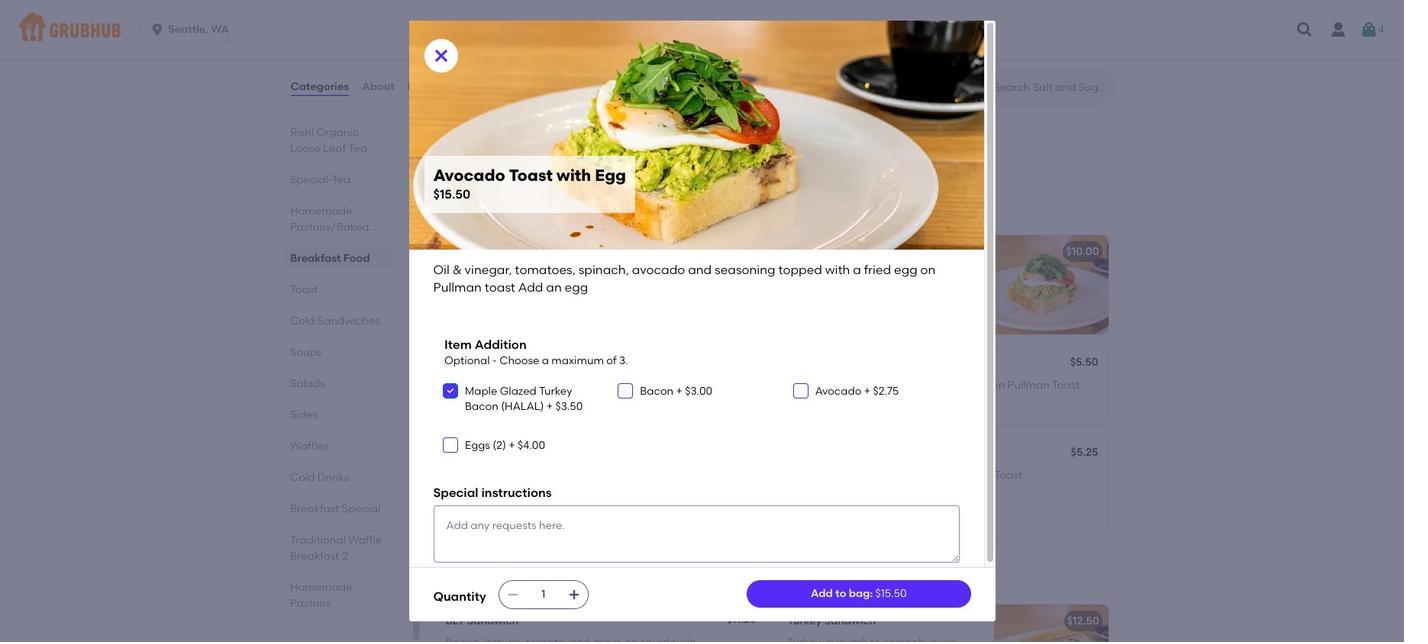 Task type: vqa. For each thing, say whether or not it's contained in the screenshot.
palm
no



Task type: describe. For each thing, give the bounding box(es) containing it.
oatmeal image
[[652, 0, 766, 56]]

1 vertical spatial tea
[[332, 173, 351, 186]]

salads
[[290, 377, 325, 390]]

style for baked
[[501, 100, 524, 113]]

goat up butter
[[539, 357, 564, 370]]

with inside lebanese-style pie stuffed with mashed baked potatoes and seasoned.
[[584, 100, 606, 113]]

cold drinks
[[290, 471, 349, 484]]

goods
[[290, 237, 324, 250]]

goat right $2.75
[[925, 379, 949, 392]]

4
[[1378, 23, 1384, 36]]

leaf
[[323, 142, 346, 155]]

Special instructions text field
[[433, 505, 959, 562]]

2 vertical spatial cold
[[433, 569, 472, 588]]

$3.50
[[555, 400, 583, 413]]

pie for baked
[[527, 100, 543, 113]]

bowl
[[456, 0, 480, 1]]

oil & vinegar, tomatoes, spinach, avocado and seasoning topped with a fried egg on pullman toast add an egg down avocado toast with egg
[[446, 267, 635, 326]]

eggs
[[465, 439, 490, 452]]

craisins,
[[446, 19, 487, 32]]

with inside avocado toast with egg $15.50
[[557, 166, 591, 185]]

avocado for avocado + $2.75
[[815, 385, 862, 398]]

about
[[362, 80, 394, 93]]

1 vertical spatial cold
[[290, 471, 315, 484]]

apple butter with goat cheese
[[446, 357, 604, 370]]

4 button
[[1360, 16, 1384, 44]]

mixed berry with goat cheese
[[446, 447, 603, 460]]

item addition optional - choose a maximum of 3.
[[444, 337, 628, 368]]

style for tomatoes,
[[843, 0, 866, 1]]

$4.00
[[518, 439, 545, 452]]

svg image for bacon
[[621, 386, 630, 395]]

special-tea
[[290, 173, 351, 186]]

1 horizontal spatial jam
[[879, 379, 899, 392]]

potato fatayer (vegan)
[[446, 78, 568, 91]]

butter
[[479, 357, 512, 370]]

butter
[[543, 379, 575, 392]]

1 vertical spatial add
[[594, 298, 615, 311]]

$12.50
[[1067, 614, 1099, 627]]

stuffed for and
[[888, 0, 924, 1]]

0 horizontal spatial an
[[546, 280, 562, 294]]

nuts,
[[511, 19, 536, 32]]

search icon image
[[969, 78, 988, 96]]

jam inside homemade mixed berry jam and goat cheese on pullman toast
[[574, 469, 594, 482]]

pastries
[[290, 597, 330, 610]]

potato
[[446, 78, 481, 91]]

mill
[[549, 0, 566, 1]]

baked
[[490, 116, 523, 129]]

avocado toast with egg image
[[652, 235, 766, 334]]

choose
[[499, 355, 539, 368]]

egg left oil
[[894, 263, 917, 277]]

avocado toast image
[[994, 235, 1108, 334]]

+ $3.50
[[544, 400, 583, 413]]

0 horizontal spatial cold sandwiches
[[290, 315, 380, 328]]

potato fatayer (vegan) image
[[652, 69, 766, 168]]

waffle
[[348, 534, 381, 547]]

homemade pastries
[[290, 581, 352, 610]]

brown
[[538, 19, 571, 32]]

pastries/baked
[[290, 221, 369, 234]]

blueberries,
[[553, 3, 614, 16]]

food
[[343, 252, 370, 265]]

mixed berry with goat cheese image
[[652, 437, 766, 537]]

seasoned.
[[446, 131, 498, 144]]

0 vertical spatial topped
[[778, 263, 822, 277]]

homemade pastries/baked goods breakfast food
[[290, 205, 370, 265]]

toast inside homemade mixed berry jam and goat cheese on pullman toast
[[573, 484, 601, 497]]

glazed
[[500, 385, 537, 398]]

$3.00
[[685, 385, 712, 398]]

avocado for avocado toast with egg
[[446, 245, 493, 258]]

1 vertical spatial svg image
[[432, 47, 450, 65]]

a
[[446, 0, 453, 1]]

blt
[[446, 614, 464, 627]]

loose
[[290, 142, 320, 155]]

bacon inside maple glazed turkey bacon (halal)
[[465, 400, 498, 413]]

reviews button
[[407, 60, 451, 115]]

a inside "item addition optional - choose a maximum of 3."
[[542, 355, 549, 368]]

rishi
[[290, 126, 314, 139]]

sugar
[[902, 469, 932, 482]]

1 vertical spatial turkey
[[788, 614, 822, 627]]

arugula
[[903, 282, 943, 295]]

homemade mixed berry jam and goat cheese on pullman toast
[[446, 469, 617, 497]]

bag:
[[849, 587, 873, 600]]

and inside homemade mixed berry jam and goat cheese on pullman toast
[[596, 469, 617, 482]]

tomatoes, inside 'avocado, tomatoes, olive oil and balsamic vinegar and arugula on locally sourced pullman toast'
[[839, 267, 892, 280]]

oil
[[921, 267, 932, 280]]

to
[[835, 587, 846, 600]]

0 horizontal spatial toast
[[485, 280, 515, 294]]

pullman inside homemade mixed berry jam and goat cheese on pullman toast
[[528, 484, 570, 497]]

$11.25
[[727, 613, 756, 626]]

red
[[526, 0, 547, 1]]

1 horizontal spatial an
[[618, 298, 631, 311]]

1 horizontal spatial toast
[[564, 298, 591, 311]]

egg for avocado toast with egg
[[551, 245, 571, 258]]

1 vertical spatial sandwiches
[[476, 569, 573, 588]]

bob's
[[496, 0, 524, 1]]

avocado for avocado toast
[[788, 245, 835, 258]]

mix
[[490, 19, 508, 32]]

$7.25
[[732, 78, 757, 91]]

cream.
[[446, 34, 482, 47]]

butter,
[[788, 469, 821, 482]]

cheese inside the homemade apple butter and goat cheese on pullman toast
[[628, 379, 665, 392]]

turkey inside maple glazed turkey bacon (halal)
[[539, 385, 572, 398]]

and inside a bowl of bob's red mill oats that comes with a side of blueberries, craisins, mix nuts, brown suger and cream.
[[605, 19, 625, 32]]

Search Salt and Sugar Cafe and Bakery search field
[[992, 80, 1109, 95]]

-
[[492, 355, 497, 368]]

quantity
[[433, 590, 486, 604]]

1 vertical spatial cold sandwiches
[[433, 569, 573, 588]]

stuffed for potatoes
[[546, 100, 581, 113]]

about button
[[361, 60, 395, 115]]

on inside 'avocado, tomatoes, olive oil and balsamic vinegar and arugula on locally sourced pullman toast'
[[946, 282, 959, 295]]

lebanese-style pie stuffed with mashed baked potatoes and seasoned.
[[446, 100, 606, 144]]

avocado,
[[788, 267, 837, 280]]

instructions
[[481, 486, 552, 500]]

0 horizontal spatial avocado
[[446, 282, 492, 295]]

spinach, inside lebanese-style pie stuffed with spinach, tomatoes, and onions and herbs.
[[788, 3, 831, 16]]

lebanese- for mashed
[[446, 100, 501, 113]]

oil & vinegar, tomatoes, spinach, avocado and seasoning topped with a fried egg on pullman toast add an egg down $12.00
[[433, 263, 939, 294]]

comes
[[446, 3, 480, 16]]

potatoes
[[526, 116, 573, 129]]

1 horizontal spatial fried
[[864, 263, 891, 277]]

cinnamon
[[824, 469, 876, 482]]

egg up maximum
[[565, 280, 588, 294]]

pullman inside 'avocado, tomatoes, olive oil and balsamic vinegar and arugula on locally sourced pullman toast'
[[868, 298, 910, 311]]

+ left $2.75
[[864, 385, 870, 398]]

spinach fatayer image
[[994, 0, 1108, 56]]

breakfast special
[[290, 502, 380, 515]]

wa
[[211, 23, 229, 36]]

avocado for avocado toast with egg $15.50
[[433, 166, 505, 185]]

butter, cinnamon and sugar on pullman toast
[[788, 469, 1022, 482]]

2
[[342, 550, 348, 563]]

on inside homemade mixed berry jam and goat cheese on pullman toast
[[512, 484, 526, 497]]

avocado, tomatoes, olive oil and balsamic vinegar and arugula on locally sourced pullman toast
[[788, 267, 959, 311]]

0 horizontal spatial sandwiches
[[317, 315, 380, 328]]

avocado toast with egg $15.50
[[433, 166, 626, 202]]

bacon + $3.00
[[640, 385, 712, 398]]

svg image inside 4 button
[[1360, 21, 1378, 39]]

oats
[[569, 0, 592, 1]]

sourced
[[823, 298, 865, 311]]

organic
[[316, 126, 358, 139]]



Task type: locate. For each thing, give the bounding box(es) containing it.
seattle,
[[168, 23, 208, 36]]

toast up maximum
[[564, 298, 591, 311]]

0 horizontal spatial of
[[483, 0, 493, 1]]

with inside a bowl of bob's red mill oats that comes with a side of blueberries, craisins, mix nuts, brown suger and cream.
[[483, 3, 505, 16]]

traditional waffle breakfast 2
[[290, 534, 381, 563]]

1 horizontal spatial cold sandwiches
[[433, 569, 573, 588]]

0 vertical spatial style
[[843, 0, 866, 1]]

maple glazed turkey bacon (halal)
[[465, 385, 572, 413]]

0 horizontal spatial pie
[[527, 100, 543, 113]]

0 horizontal spatial seasoning
[[517, 282, 570, 295]]

goat
[[539, 357, 564, 370], [600, 379, 625, 392], [925, 379, 949, 392], [446, 484, 470, 497]]

a up item
[[446, 298, 453, 311]]

breakfast inside traditional waffle breakfast 2
[[290, 550, 339, 563]]

cold sandwiches up quantity
[[433, 569, 573, 588]]

(halal)
[[501, 400, 544, 413]]

1 vertical spatial special
[[342, 502, 380, 515]]

toast inside the homemade apple butter and goat cheese on pullman toast
[[446, 394, 473, 407]]

1 horizontal spatial bacon
[[640, 385, 674, 398]]

date
[[852, 379, 877, 392]]

0 vertical spatial svg image
[[150, 22, 165, 37]]

add left to
[[811, 587, 833, 600]]

0 horizontal spatial svg image
[[150, 22, 165, 37]]

svg image inside seattle, wa button
[[150, 22, 165, 37]]

soups
[[290, 346, 321, 359]]

Input item quantity number field
[[527, 581, 560, 609]]

jam right date
[[879, 379, 899, 392]]

egg
[[894, 263, 917, 277], [565, 280, 588, 294], [481, 298, 502, 311], [446, 313, 466, 326]]

of right bowl
[[483, 0, 493, 1]]

rishi organic loose leaf tea
[[290, 126, 367, 155]]

mixed
[[510, 469, 542, 482]]

add down avocado toast with egg
[[518, 280, 543, 294]]

sides
[[290, 408, 317, 421]]

lebanese- for spinach,
[[788, 0, 843, 1]]

maximum
[[551, 355, 604, 368]]

special up "waffle"
[[342, 502, 380, 515]]

suger
[[573, 19, 602, 32]]

goat inside the homemade apple butter and goat cheese on pullman toast
[[600, 379, 625, 392]]

homemade date jam and goat cheese on pullman toast
[[788, 379, 1080, 392]]

0 horizontal spatial $15.50
[[433, 187, 470, 202]]

0 horizontal spatial &
[[453, 263, 462, 277]]

a up vinegar
[[853, 263, 861, 277]]

1 sandwich from the left
[[467, 614, 519, 627]]

1 breakfast from the top
[[290, 252, 341, 265]]

sandwich right blt
[[467, 614, 519, 627]]

0 vertical spatial cold sandwiches
[[290, 315, 380, 328]]

stuffed up potatoes
[[546, 100, 581, 113]]

tea down leaf
[[332, 173, 351, 186]]

fried up item
[[455, 298, 479, 311]]

2 horizontal spatial svg image
[[621, 386, 630, 395]]

egg up item
[[446, 313, 466, 326]]

homemade down optional
[[446, 379, 508, 392]]

turkey up the + $3.50
[[539, 385, 572, 398]]

0 vertical spatial sandwiches
[[317, 315, 380, 328]]

that
[[594, 0, 616, 1]]

+ left '$3.50'
[[547, 400, 553, 413]]

style inside lebanese-style pie stuffed with spinach, tomatoes, and onions and herbs.
[[843, 0, 866, 1]]

0 horizontal spatial turkey
[[539, 385, 572, 398]]

2 vertical spatial breakfast
[[290, 550, 339, 563]]

1 horizontal spatial topped
[[778, 263, 822, 277]]

1 horizontal spatial avocado
[[632, 263, 685, 277]]

$15.50 inside avocado toast with egg $15.50
[[433, 187, 470, 202]]

with inside lebanese-style pie stuffed with spinach, tomatoes, and onions and herbs.
[[926, 0, 948, 1]]

homemade inside the homemade pastries/baked goods breakfast food
[[290, 205, 352, 218]]

0 horizontal spatial lebanese-
[[446, 100, 501, 113]]

homemade left date
[[788, 379, 850, 392]]

turkey down the add to bag: $15.50 at the right bottom
[[788, 614, 822, 627]]

$2.75
[[873, 385, 899, 398]]

jam
[[879, 379, 899, 392], [574, 469, 594, 482]]

1 horizontal spatial pie
[[869, 0, 885, 1]]

stuffed inside lebanese-style pie stuffed with mashed baked potatoes and seasoned.
[[546, 100, 581, 113]]

pie for tomatoes,
[[869, 0, 885, 1]]

toast
[[509, 166, 553, 185], [433, 199, 477, 218], [495, 245, 523, 258], [837, 245, 865, 258], [290, 283, 318, 296], [1052, 379, 1080, 392], [446, 394, 473, 407], [994, 469, 1022, 482], [573, 484, 601, 497]]

herbs.
[[788, 19, 819, 32]]

0 vertical spatial tea
[[348, 142, 367, 155]]

1 vertical spatial seasoning
[[517, 282, 570, 295]]

1 horizontal spatial turkey
[[788, 614, 822, 627]]

homemade for homemade mixed berry jam and goat cheese on pullman toast
[[446, 469, 508, 482]]

0 vertical spatial pie
[[869, 0, 885, 1]]

toast inside 'avocado, tomatoes, olive oil and balsamic vinegar and arugula on locally sourced pullman toast'
[[913, 298, 939, 311]]

0 vertical spatial bacon
[[640, 385, 674, 398]]

lebanese- inside lebanese-style pie stuffed with mashed baked potatoes and seasoned.
[[446, 100, 501, 113]]

1 vertical spatial breakfast
[[290, 502, 339, 515]]

optional
[[444, 355, 490, 368]]

egg up addition
[[481, 298, 502, 311]]

0 vertical spatial an
[[546, 280, 562, 294]]

sandwiches up blt sandwich
[[476, 569, 573, 588]]

lebanese- up mashed
[[446, 100, 501, 113]]

maple
[[465, 385, 497, 398]]

1 horizontal spatial style
[[843, 0, 866, 1]]

0 horizontal spatial style
[[501, 100, 524, 113]]

bacon down maple
[[465, 400, 498, 413]]

0 vertical spatial avocado
[[632, 263, 685, 277]]

a right 'choose'
[[542, 355, 549, 368]]

0 horizontal spatial add
[[518, 280, 543, 294]]

topped up maximum
[[573, 282, 611, 295]]

2 horizontal spatial add
[[811, 587, 833, 600]]

berry
[[544, 469, 571, 482]]

2 vertical spatial of
[[606, 355, 617, 368]]

1 vertical spatial $15.50
[[875, 587, 907, 600]]

0 vertical spatial stuffed
[[888, 0, 924, 1]]

1 vertical spatial stuffed
[[546, 100, 581, 113]]

1 vertical spatial bacon
[[465, 400, 498, 413]]

0 vertical spatial fried
[[864, 263, 891, 277]]

of inside "item addition optional - choose a maximum of 3."
[[606, 355, 617, 368]]

avocado
[[433, 166, 505, 185], [446, 245, 493, 258], [788, 245, 835, 258], [815, 385, 862, 398]]

toast inside avocado toast with egg $15.50
[[509, 166, 553, 185]]

reviews
[[407, 80, 450, 93]]

homemade up the pastries/baked
[[290, 205, 352, 218]]

cold sandwiches
[[290, 315, 380, 328], [433, 569, 573, 588]]

1 horizontal spatial seasoning
[[715, 263, 775, 277]]

svg image up reviews
[[432, 47, 450, 65]]

cheese
[[567, 357, 604, 370], [628, 379, 665, 392], [952, 379, 989, 392], [473, 484, 510, 497]]

egg
[[595, 166, 626, 185], [551, 245, 571, 258]]

a inside a bowl of bob's red mill oats that comes with a side of blueberries, craisins, mix nuts, brown suger and cream.
[[507, 3, 514, 16]]

1 horizontal spatial egg
[[595, 166, 626, 185]]

1 vertical spatial pie
[[527, 100, 543, 113]]

2 sandwich from the left
[[824, 614, 876, 627]]

add to bag: $15.50
[[811, 587, 907, 600]]

pullman
[[433, 280, 482, 294], [520, 298, 562, 311], [868, 298, 910, 311], [683, 379, 725, 392], [1007, 379, 1050, 392], [950, 469, 992, 482], [528, 484, 570, 497]]

topped
[[778, 263, 822, 277], [573, 282, 611, 295]]

stuffed inside lebanese-style pie stuffed with spinach, tomatoes, and onions and herbs.
[[888, 0, 924, 1]]

homemade
[[290, 205, 352, 218], [446, 379, 508, 392], [788, 379, 850, 392], [446, 469, 508, 482], [290, 581, 352, 594]]

1 vertical spatial lebanese-
[[446, 100, 501, 113]]

svg image
[[150, 22, 165, 37], [432, 47, 450, 65], [621, 386, 630, 395]]

special-
[[290, 173, 332, 186]]

2 vertical spatial svg image
[[621, 386, 630, 395]]

tomatoes, inside lebanese-style pie stuffed with spinach, tomatoes, and onions and herbs.
[[834, 3, 887, 16]]

avocado + $2.75
[[815, 385, 899, 398]]

0 vertical spatial egg
[[595, 166, 626, 185]]

toast down arugula
[[913, 298, 939, 311]]

1 horizontal spatial $15.50
[[875, 587, 907, 600]]

avocado toast
[[788, 245, 865, 258]]

a bowl of bob's red mill oats that comes with a side of blueberries, craisins, mix nuts, brown suger and cream.
[[446, 0, 625, 47]]

oil
[[433, 263, 450, 277], [446, 267, 460, 280]]

svg image left seattle,
[[150, 22, 165, 37]]

add up maximum
[[594, 298, 615, 311]]

1 horizontal spatial sandwich
[[824, 614, 876, 627]]

toast down avocado toast with egg
[[485, 280, 515, 294]]

spinach,
[[788, 3, 831, 16], [579, 263, 629, 277], [572, 267, 616, 280]]

$10.00
[[1066, 245, 1099, 258]]

$15.50 down seasoned.
[[433, 187, 470, 202]]

turkey sandwich
[[788, 614, 876, 627]]

(2)
[[493, 439, 506, 452]]

0 horizontal spatial sandwich
[[467, 614, 519, 627]]

of down red on the top of page
[[540, 3, 551, 16]]

1 horizontal spatial special
[[433, 486, 478, 500]]

1 vertical spatial jam
[[574, 469, 594, 482]]

1 horizontal spatial of
[[540, 3, 551, 16]]

cold up quantity
[[433, 569, 472, 588]]

svg image down 3.
[[621, 386, 630, 395]]

0 vertical spatial turkey
[[539, 385, 572, 398]]

an up 3.
[[618, 298, 631, 311]]

item
[[444, 337, 472, 352]]

+
[[676, 385, 682, 398], [864, 385, 870, 398], [547, 400, 553, 413], [509, 439, 515, 452]]

fatayer
[[484, 78, 524, 91]]

style inside lebanese-style pie stuffed with mashed baked potatoes and seasoned.
[[501, 100, 524, 113]]

$15.50 right bag:
[[875, 587, 907, 600]]

0 vertical spatial $15.50
[[433, 187, 470, 202]]

breakfast up traditional at the bottom left
[[290, 502, 339, 515]]

0 horizontal spatial egg
[[551, 245, 571, 258]]

avocado inside avocado toast with egg $15.50
[[433, 166, 505, 185]]

3 breakfast from the top
[[290, 550, 339, 563]]

2 horizontal spatial toast
[[913, 298, 939, 311]]

1 vertical spatial an
[[618, 298, 631, 311]]

homemade apple butter and goat cheese on pullman toast
[[446, 379, 725, 407]]

categories button
[[290, 60, 350, 115]]

1 vertical spatial of
[[540, 3, 551, 16]]

categories
[[291, 80, 349, 93]]

svg image for seattle, wa
[[150, 22, 165, 37]]

sandwiches up soups
[[317, 315, 380, 328]]

turkey
[[539, 385, 572, 398], [788, 614, 822, 627]]

of
[[483, 0, 493, 1], [540, 3, 551, 16], [606, 355, 617, 368]]

cold left drinks on the left bottom of the page
[[290, 471, 315, 484]]

homemade up pastries
[[290, 581, 352, 594]]

cheese inside homemade mixed berry jam and goat cheese on pullman toast
[[473, 484, 510, 497]]

onions
[[912, 3, 946, 16]]

breakfast
[[290, 252, 341, 265], [290, 502, 339, 515], [290, 550, 339, 563]]

0 horizontal spatial bacon
[[465, 400, 498, 413]]

0 horizontal spatial special
[[342, 502, 380, 515]]

0 vertical spatial breakfast
[[290, 252, 341, 265]]

style
[[843, 0, 866, 1], [501, 100, 524, 113]]

1 vertical spatial topped
[[573, 282, 611, 295]]

sandwich for blt sandwich
[[467, 614, 519, 627]]

0 vertical spatial cold
[[290, 315, 315, 328]]

homemade for homemade pastries
[[290, 581, 352, 594]]

seattle, wa
[[168, 23, 229, 36]]

avocado toast with egg
[[446, 245, 571, 258]]

stuffed up onions
[[888, 0, 924, 1]]

+ right "(2)" on the left of page
[[509, 439, 515, 452]]

0 horizontal spatial fried
[[455, 298, 479, 311]]

0 vertical spatial special
[[433, 486, 478, 500]]

homemade for homemade date jam and goat cheese on pullman toast
[[788, 379, 850, 392]]

blt sandwich
[[446, 614, 519, 627]]

berry
[[479, 447, 507, 460]]

seasoning down $12.00
[[715, 263, 775, 277]]

lebanese-
[[788, 0, 843, 1], [446, 100, 501, 113]]

1 horizontal spatial stuffed
[[888, 0, 924, 1]]

homemade inside homemade mixed berry jam and goat cheese on pullman toast
[[446, 469, 508, 482]]

goat down mixed on the left
[[446, 484, 470, 497]]

bacon left $3.00
[[640, 385, 674, 398]]

cold up soups
[[290, 315, 315, 328]]

and inside lebanese-style pie stuffed with mashed baked potatoes and seasoned.
[[575, 116, 596, 129]]

0 vertical spatial seasoning
[[715, 263, 775, 277]]

$15.50
[[433, 187, 470, 202], [875, 587, 907, 600]]

fried up vinegar
[[864, 263, 891, 277]]

vinegar
[[838, 282, 877, 295]]

$12.00
[[725, 245, 757, 258]]

egg inside avocado toast with egg $15.50
[[595, 166, 626, 185]]

svg image
[[1296, 21, 1314, 39], [1360, 21, 1378, 39], [446, 386, 455, 395], [796, 386, 805, 395], [446, 441, 455, 450], [507, 589, 519, 601], [568, 589, 580, 601]]

addition
[[475, 337, 527, 352]]

main navigation navigation
[[0, 0, 1404, 60]]

pie inside lebanese-style pie stuffed with spinach, tomatoes, and onions and herbs.
[[869, 0, 885, 1]]

tea right leaf
[[348, 142, 367, 155]]

egg for avocado toast with egg $15.50
[[595, 166, 626, 185]]

cheese
[[564, 447, 603, 460]]

sandwich
[[467, 614, 519, 627], [824, 614, 876, 627]]

1 horizontal spatial &
[[462, 267, 470, 280]]

breakfast down goods
[[290, 252, 341, 265]]

special down mixed on the left
[[433, 486, 478, 500]]

drinks
[[317, 471, 349, 484]]

1 vertical spatial avocado
[[446, 282, 492, 295]]

0 horizontal spatial jam
[[574, 469, 594, 482]]

on inside the homemade apple butter and goat cheese on pullman toast
[[667, 379, 681, 392]]

goat inside homemade mixed berry jam and goat cheese on pullman toast
[[446, 484, 470, 497]]

an down avocado toast with egg
[[546, 280, 562, 294]]

breakfast inside the homemade pastries/baked goods breakfast food
[[290, 252, 341, 265]]

tea
[[348, 142, 367, 155], [332, 173, 351, 186]]

homemade inside the homemade apple butter and goat cheese on pullman toast
[[446, 379, 508, 392]]

breakfast down traditional at the bottom left
[[290, 550, 339, 563]]

topped up balsamic
[[778, 263, 822, 277]]

2 horizontal spatial of
[[606, 355, 617, 368]]

1 vertical spatial fried
[[455, 298, 479, 311]]

0 horizontal spatial stuffed
[[546, 100, 581, 113]]

1 horizontal spatial add
[[594, 298, 615, 311]]

sandwich down the add to bag: $15.50 at the right bottom
[[824, 614, 876, 627]]

1 horizontal spatial sandwiches
[[476, 569, 573, 588]]

homemade up special instructions
[[446, 469, 508, 482]]

0 vertical spatial jam
[[879, 379, 899, 392]]

2 breakfast from the top
[[290, 502, 339, 515]]

sandwich for turkey sandwich
[[824, 614, 876, 627]]

and inside the homemade apple butter and goat cheese on pullman toast
[[577, 379, 598, 392]]

2 vertical spatial add
[[811, 587, 833, 600]]

pullman inside the homemade apple butter and goat cheese on pullman toast
[[683, 379, 725, 392]]

seattle, wa button
[[140, 18, 245, 42]]

cold sandwiches up soups
[[290, 315, 380, 328]]

homemade for homemade apple butter and goat cheese on pullman toast
[[446, 379, 508, 392]]

special
[[433, 486, 478, 500], [342, 502, 380, 515]]

1 vertical spatial egg
[[551, 245, 571, 258]]

toast
[[485, 280, 515, 294], [564, 298, 591, 311], [913, 298, 939, 311]]

lebanese- up herbs.
[[788, 0, 843, 1]]

balsamic
[[788, 282, 835, 295]]

traditional
[[290, 534, 345, 547]]

seasoning down avocado toast with egg
[[517, 282, 570, 295]]

0 vertical spatial of
[[483, 0, 493, 1]]

turkey sandwich image
[[994, 604, 1108, 642]]

lebanese- inside lebanese-style pie stuffed with spinach, tomatoes, and onions and herbs.
[[788, 0, 843, 1]]

pie inside lebanese-style pie stuffed with mashed baked potatoes and seasoned.
[[527, 100, 543, 113]]

of left 3.
[[606, 355, 617, 368]]

1 horizontal spatial svg image
[[432, 47, 450, 65]]

a
[[507, 3, 514, 16], [853, 263, 861, 277], [446, 298, 453, 311], [542, 355, 549, 368]]

on
[[920, 263, 936, 277], [946, 282, 959, 295], [504, 298, 517, 311], [667, 379, 681, 392], [992, 379, 1005, 392], [934, 469, 947, 482], [512, 484, 526, 497]]

0 horizontal spatial topped
[[573, 282, 611, 295]]

a down bob's
[[507, 3, 514, 16]]

0 vertical spatial lebanese-
[[788, 0, 843, 1]]

goat down 3.
[[600, 379, 625, 392]]

1 vertical spatial style
[[501, 100, 524, 113]]

jam down 'cheese'
[[574, 469, 594, 482]]

0 vertical spatial add
[[518, 280, 543, 294]]

(vegan)
[[527, 78, 568, 91]]

+ left $3.00
[[676, 385, 682, 398]]

tea inside rishi organic loose leaf tea
[[348, 142, 367, 155]]

lebanese-style pie stuffed with spinach, tomatoes, and onions and herbs.
[[788, 0, 970, 32]]



